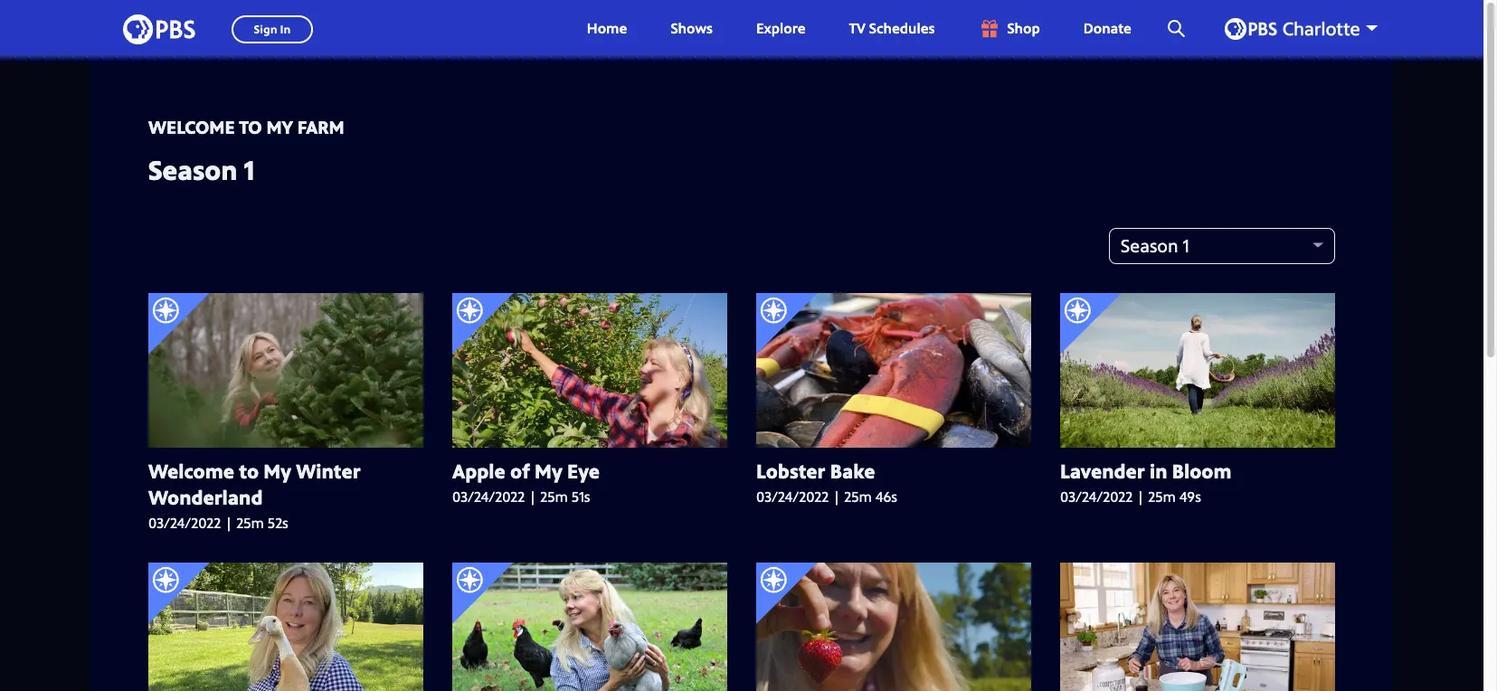 Task type: locate. For each thing, give the bounding box(es) containing it.
apple
[[452, 457, 506, 484]]

home link
[[569, 0, 646, 58]]

25m down bake
[[845, 487, 872, 507]]

1 vertical spatial to
[[239, 457, 259, 484]]

1 to from the top
[[239, 115, 262, 139]]

| inside 'lavender in bloom 03/24/2022 | 25m 49s'
[[1137, 487, 1145, 507]]

25m inside 'lavender in bloom 03/24/2022 | 25m 49s'
[[1149, 487, 1176, 507]]

home
[[587, 18, 628, 38]]

video thumbnail: welcome to my farm apple of my eye image
[[452, 293, 728, 448]]

03/24/2022 down lavender
[[1061, 487, 1133, 507]]

tv
[[849, 18, 866, 38]]

welcome to my farm
[[148, 115, 345, 139]]

my for farm
[[266, 115, 293, 139]]

| down bake
[[833, 487, 841, 507]]

apple of my eye link
[[452, 457, 728, 484]]

to
[[239, 115, 262, 139], [239, 457, 259, 484]]

03/24/2022 down apple
[[452, 487, 525, 507]]

2 welcome from the top
[[148, 457, 234, 484]]

03/24/2022 down lobster
[[757, 487, 829, 507]]

03/24/2022 inside lobster bake 03/24/2022 | 25m 46s
[[757, 487, 829, 507]]

shows link
[[653, 0, 731, 58]]

lavender in bloom 03/24/2022 | 25m 49s
[[1061, 457, 1232, 507]]

49s
[[1180, 487, 1202, 507]]

video thumbnail: welcome to my farm maine maple sunday image
[[1061, 563, 1336, 691]]

my left winter
[[264, 457, 291, 484]]

welcome for winter
[[148, 457, 234, 484]]

video thumbnail: welcome to my farm strawberries forever image
[[757, 563, 1032, 691]]

03/24/2022 down wonderland
[[148, 513, 221, 533]]

my
[[266, 115, 293, 139], [264, 457, 291, 484], [535, 457, 563, 484]]

to up 1
[[239, 115, 262, 139]]

25m inside welcome to my winter wonderland 03/24/2022 | 25m 52s
[[236, 513, 264, 533]]

my right of
[[535, 457, 563, 484]]

farm
[[298, 115, 345, 139]]

25m left 52s
[[236, 513, 264, 533]]

to inside welcome to my winter wonderland 03/24/2022 | 25m 52s
[[239, 457, 259, 484]]

| inside the apple of my eye 03/24/2022 | 25m 51s
[[529, 487, 537, 507]]

| inside welcome to my winter wonderland 03/24/2022 | 25m 52s
[[225, 513, 233, 533]]

2 to from the top
[[239, 457, 259, 484]]

lavender in bloom link
[[1061, 457, 1336, 484]]

welcome to my farm link
[[148, 115, 345, 140]]

my inside welcome to my winter wonderland 03/24/2022 | 25m 52s
[[264, 457, 291, 484]]

03/24/2022 inside 'lavender in bloom 03/24/2022 | 25m 49s'
[[1061, 487, 1133, 507]]

video thumbnail: welcome to my farm lobster bake image
[[757, 293, 1032, 448]]

video thumbnail: welcome to my farm the chicks are coming! image
[[452, 563, 728, 691]]

welcome to my winter wonderland link
[[148, 457, 424, 511]]

search image
[[1168, 20, 1185, 37]]

| down lavender
[[1137, 487, 1145, 507]]

46s
[[876, 487, 898, 507]]

0 vertical spatial welcome
[[148, 115, 235, 139]]

1 vertical spatial welcome
[[148, 457, 234, 484]]

donate link
[[1066, 0, 1150, 58]]

my left "farm"
[[266, 115, 293, 139]]

in
[[1150, 457, 1168, 484]]

25m inside lobster bake 03/24/2022 | 25m 46s
[[845, 487, 872, 507]]

bloom
[[1173, 457, 1232, 484]]

of
[[510, 457, 530, 484]]

video thumbnail: welcome to my farm welcome to my winter wonderland image
[[148, 293, 424, 448]]

lavender
[[1061, 457, 1145, 484]]

welcome inside welcome to my winter wonderland 03/24/2022 | 25m 52s
[[148, 457, 234, 484]]

0 vertical spatial to
[[239, 115, 262, 139]]

25m down the in
[[1149, 487, 1176, 507]]

1 welcome from the top
[[148, 115, 235, 139]]

| down of
[[529, 487, 537, 507]]

pbs charlotte image
[[1225, 18, 1360, 40]]

25m left 51s at the bottom
[[541, 487, 568, 507]]

welcome
[[148, 115, 235, 139], [148, 457, 234, 484]]

my for winter
[[264, 457, 291, 484]]

|
[[529, 487, 537, 507], [833, 487, 841, 507], [1137, 487, 1145, 507], [225, 513, 233, 533]]

25m
[[541, 487, 568, 507], [845, 487, 872, 507], [1149, 487, 1176, 507], [236, 513, 264, 533]]

| down wonderland
[[225, 513, 233, 533]]

to left winter
[[239, 457, 259, 484]]

lobster bake link
[[757, 457, 1032, 484]]

lobster bake 03/24/2022 | 25m 46s
[[757, 457, 898, 507]]

my inside the apple of my eye 03/24/2022 | 25m 51s
[[535, 457, 563, 484]]

03/24/2022
[[452, 487, 525, 507], [757, 487, 829, 507], [1061, 487, 1133, 507], [148, 513, 221, 533]]



Task type: describe. For each thing, give the bounding box(es) containing it.
tv schedules
[[849, 18, 935, 38]]

welcome to my winter wonderland 03/24/2022 | 25m 52s
[[148, 457, 361, 533]]

shows
[[671, 18, 713, 38]]

welcome for farm
[[148, 115, 235, 139]]

25m inside the apple of my eye 03/24/2022 | 25m 51s
[[541, 487, 568, 507]]

my for eye
[[535, 457, 563, 484]]

donate
[[1084, 18, 1132, 38]]

video thumbnail: welcome to my farm poultry pals image
[[148, 563, 424, 691]]

season 1
[[148, 151, 255, 188]]

lobster
[[757, 457, 826, 484]]

schedules
[[870, 18, 935, 38]]

shop
[[1008, 18, 1040, 38]]

52s
[[268, 513, 289, 533]]

to for farm
[[239, 115, 262, 139]]

shop link
[[961, 0, 1059, 58]]

season
[[148, 151, 237, 188]]

explore link
[[738, 0, 824, 58]]

explore
[[756, 18, 806, 38]]

| inside lobster bake 03/24/2022 | 25m 46s
[[833, 487, 841, 507]]

1
[[244, 151, 255, 188]]

bake
[[830, 457, 876, 484]]

winter
[[296, 457, 361, 484]]

eye
[[567, 457, 600, 484]]

pbs image
[[123, 9, 195, 49]]

video thumbnail: welcome to my farm lavender in bloom image
[[1061, 293, 1336, 448]]

51s
[[572, 487, 591, 507]]

tv schedules link
[[831, 0, 953, 58]]

wonderland
[[148, 483, 263, 510]]

03/24/2022 inside the apple of my eye 03/24/2022 | 25m 51s
[[452, 487, 525, 507]]

03/24/2022 inside welcome to my winter wonderland 03/24/2022 | 25m 52s
[[148, 513, 221, 533]]

to for winter
[[239, 457, 259, 484]]

apple of my eye 03/24/2022 | 25m 51s
[[452, 457, 600, 507]]



Task type: vqa. For each thing, say whether or not it's contained in the screenshot.
Secrets of the Dead: Hidden in the Amazon
no



